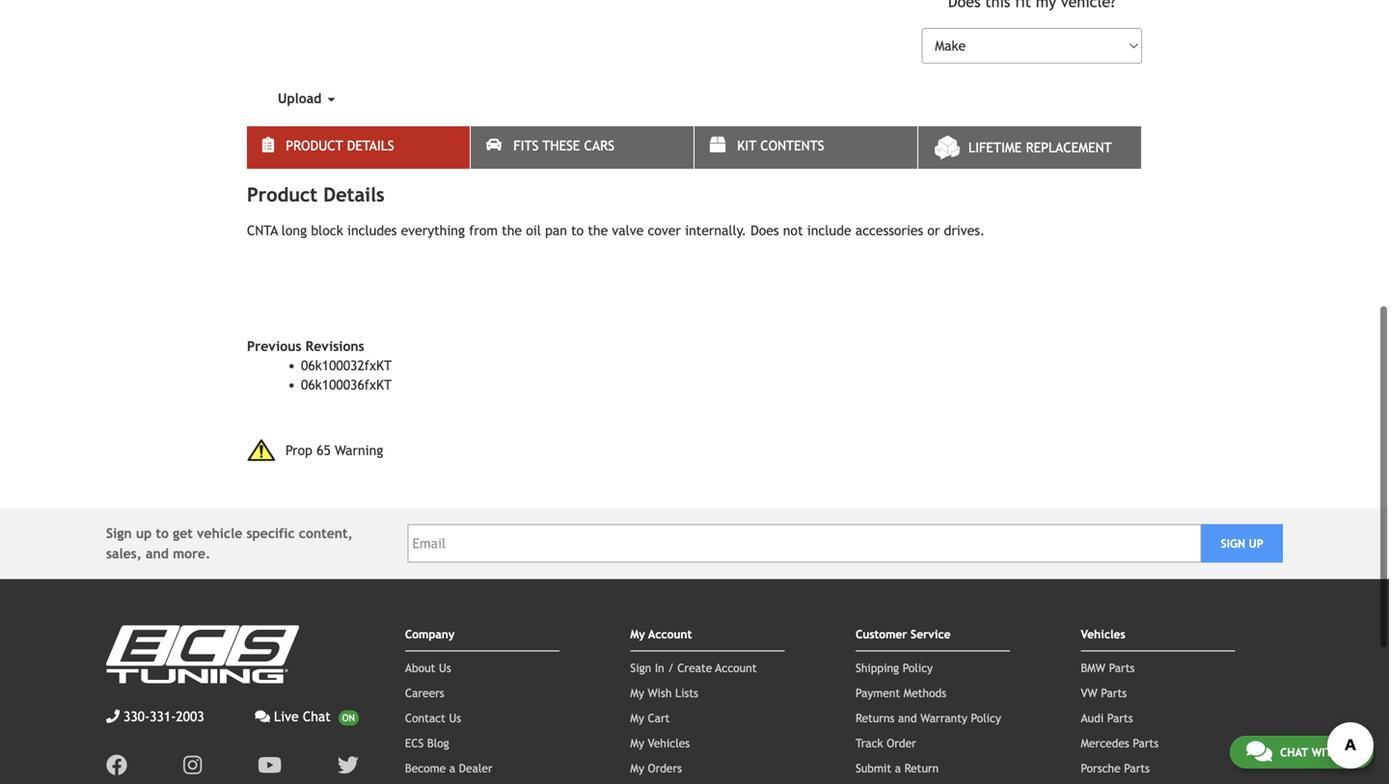 Task type: locate. For each thing, give the bounding box(es) containing it.
lifetime
[[969, 140, 1022, 156]]

policy up methods
[[903, 662, 933, 675]]

0 vertical spatial account
[[649, 628, 692, 641]]

1 horizontal spatial account
[[716, 662, 757, 675]]

twitter logo image
[[338, 755, 359, 777]]

parts up porsche parts link
[[1133, 737, 1159, 750]]

policy right warranty
[[971, 712, 1002, 725]]

a left dealer
[[449, 762, 456, 776]]

2 vertical spatial us
[[1344, 746, 1358, 759]]

bmw
[[1081, 662, 1106, 675]]

0 vertical spatial vehicles
[[1081, 628, 1126, 641]]

parts right bmw
[[1109, 662, 1135, 675]]

prop 65 warning
[[286, 443, 383, 458]]

to left the
[[571, 223, 584, 239]]

4 my from the top
[[631, 737, 644, 750]]

0 horizontal spatial and
[[146, 546, 169, 562]]

1 vertical spatial details
[[323, 184, 385, 206]]

long
[[282, 223, 307, 239]]

sign inside sign up to get vehicle specific content, sales, and more.
[[106, 526, 132, 542]]

payment methods
[[856, 687, 947, 700]]

chat
[[303, 709, 331, 725], [1280, 746, 1309, 759]]

parts for audi parts
[[1108, 712, 1133, 725]]

become
[[405, 762, 446, 776]]

2 a from the left
[[895, 762, 901, 776]]

product down the upload dropdown button
[[286, 138, 343, 154]]

product details link
[[247, 127, 470, 169]]

cover
[[648, 223, 681, 239]]

0 horizontal spatial to
[[156, 526, 169, 542]]

methods
[[904, 687, 947, 700]]

contact
[[405, 712, 446, 725]]

1 vertical spatial and
[[898, 712, 917, 725]]

and
[[146, 546, 169, 562], [898, 712, 917, 725]]

previous revisions 06k100032fxkt 06k100036fxkt
[[247, 339, 392, 393]]

my wish lists
[[631, 687, 699, 700]]

2 my from the top
[[631, 687, 644, 700]]

0 horizontal spatial vehicles
[[648, 737, 690, 750]]

1 horizontal spatial a
[[895, 762, 901, 776]]

content,
[[299, 526, 353, 542]]

drives.
[[944, 223, 985, 239]]

parts up mercedes parts
[[1108, 712, 1133, 725]]

contact us link
[[405, 712, 461, 725]]

wish
[[648, 687, 672, 700]]

about us link
[[405, 662, 451, 675]]

payment
[[856, 687, 900, 700]]

porsche parts
[[1081, 762, 1150, 776]]

facebook logo image
[[106, 755, 127, 777]]

my up my wish lists link
[[631, 628, 645, 641]]

my left wish
[[631, 687, 644, 700]]

kit
[[737, 138, 757, 154]]

my vehicles link
[[631, 737, 690, 750]]

sign in / create account link
[[631, 662, 757, 675]]

0 vertical spatial product details
[[286, 138, 394, 154]]

0 vertical spatial to
[[571, 223, 584, 239]]

vehicle
[[197, 526, 242, 542]]

0 horizontal spatial a
[[449, 762, 456, 776]]

specific
[[247, 526, 295, 542]]

my for my orders
[[631, 762, 644, 776]]

vehicles up orders
[[648, 737, 690, 750]]

ecs tuning image
[[106, 626, 299, 684]]

2003
[[176, 709, 204, 725]]

cart
[[648, 712, 670, 725]]

0 vertical spatial chat
[[303, 709, 331, 725]]

sign for sign in / create account
[[631, 662, 652, 675]]

0 horizontal spatial up
[[136, 526, 152, 542]]

warning
[[335, 443, 383, 458]]

330-331-2003 link
[[106, 707, 204, 727]]

and up order
[[898, 712, 917, 725]]

my vehicles
[[631, 737, 690, 750]]

1 vertical spatial chat
[[1280, 746, 1309, 759]]

sign for sign up to get vehicle specific content, sales, and more.
[[106, 526, 132, 542]]

sign for sign up
[[1221, 537, 1246, 551]]

sign up button
[[1202, 525, 1283, 563]]

0 vertical spatial us
[[439, 662, 451, 675]]

account up /
[[649, 628, 692, 641]]

us right with
[[1344, 746, 1358, 759]]

policy
[[903, 662, 933, 675], [971, 712, 1002, 725]]

about
[[405, 662, 436, 675]]

account
[[649, 628, 692, 641], [716, 662, 757, 675]]

1 horizontal spatial and
[[898, 712, 917, 725]]

1 my from the top
[[631, 628, 645, 641]]

and right sales,
[[146, 546, 169, 562]]

3 my from the top
[[631, 712, 644, 725]]

blog
[[427, 737, 449, 750]]

my left orders
[[631, 762, 644, 776]]

valve
[[612, 223, 644, 239]]

up inside button
[[1249, 537, 1264, 551]]

my for my cart
[[631, 712, 644, 725]]

sign up
[[1221, 537, 1264, 551]]

a
[[449, 762, 456, 776], [895, 762, 901, 776]]

these
[[543, 138, 580, 154]]

product details down the upload dropdown button
[[286, 138, 394, 154]]

submit a return
[[856, 762, 939, 776]]

1 horizontal spatial vehicles
[[1081, 628, 1126, 641]]

lifetime replacement link
[[919, 127, 1142, 169]]

shipping
[[856, 662, 899, 675]]

careers
[[405, 687, 445, 700]]

not
[[783, 223, 803, 239]]

live
[[274, 709, 299, 725]]

sign inside sign up button
[[1221, 537, 1246, 551]]

accessories
[[856, 223, 924, 239]]

my for my vehicles
[[631, 737, 644, 750]]

prop
[[286, 443, 313, 458]]

1 horizontal spatial policy
[[971, 712, 1002, 725]]

comments image
[[255, 710, 270, 724]]

0 horizontal spatial account
[[649, 628, 692, 641]]

chat left with
[[1280, 746, 1309, 759]]

1 horizontal spatial up
[[1249, 537, 1264, 551]]

1 horizontal spatial sign
[[631, 662, 652, 675]]

product up "long" in the top left of the page
[[247, 184, 318, 206]]

1 vertical spatial to
[[156, 526, 169, 542]]

2 horizontal spatial sign
[[1221, 537, 1246, 551]]

my down my cart link
[[631, 737, 644, 750]]

product
[[286, 138, 343, 154], [247, 184, 318, 206]]

to left get
[[156, 526, 169, 542]]

product details inside 'link'
[[286, 138, 394, 154]]

company
[[405, 628, 455, 641]]

1 horizontal spatial chat
[[1280, 746, 1309, 759]]

vehicles up bmw parts link
[[1081, 628, 1126, 641]]

5 my from the top
[[631, 762, 644, 776]]

us
[[439, 662, 451, 675], [449, 712, 461, 725], [1344, 746, 1358, 759]]

details down the upload dropdown button
[[347, 138, 394, 154]]

sign up to get vehicle specific content, sales, and more.
[[106, 526, 353, 562]]

my left 'cart'
[[631, 712, 644, 725]]

fits
[[514, 138, 539, 154]]

account right create
[[716, 662, 757, 675]]

from the
[[469, 223, 522, 239]]

1 a from the left
[[449, 762, 456, 776]]

my wish lists link
[[631, 687, 699, 700]]

youtube logo image
[[258, 755, 282, 777]]

us for contact us
[[449, 712, 461, 725]]

1 vertical spatial product
[[247, 184, 318, 206]]

become a dealer link
[[405, 762, 493, 776]]

a left return
[[895, 762, 901, 776]]

1 vertical spatial policy
[[971, 712, 1002, 725]]

0 vertical spatial details
[[347, 138, 394, 154]]

0 horizontal spatial sign
[[106, 526, 132, 542]]

vehicles
[[1081, 628, 1126, 641], [648, 737, 690, 750]]

my cart link
[[631, 712, 670, 725]]

us right contact
[[449, 712, 461, 725]]

ecs blog link
[[405, 737, 449, 750]]

or
[[928, 223, 940, 239]]

parts for mercedes parts
[[1133, 737, 1159, 750]]

us right about
[[439, 662, 451, 675]]

1 vertical spatial us
[[449, 712, 461, 725]]

0 vertical spatial product
[[286, 138, 343, 154]]

parts down mercedes parts
[[1124, 762, 1150, 776]]

instagram logo image
[[183, 755, 202, 777]]

up inside sign up to get vehicle specific content, sales, and more.
[[136, 526, 152, 542]]

331-
[[150, 709, 176, 725]]

1 vertical spatial product details
[[247, 184, 385, 206]]

product inside 'link'
[[286, 138, 343, 154]]

0 vertical spatial and
[[146, 546, 169, 562]]

details up includes
[[323, 184, 385, 206]]

my orders
[[631, 762, 682, 776]]

up for sign up to get vehicle specific content, sales, and more.
[[136, 526, 152, 542]]

my orders link
[[631, 762, 682, 776]]

ecs
[[405, 737, 424, 750]]

previous
[[247, 339, 302, 354]]

0 vertical spatial policy
[[903, 662, 933, 675]]

up
[[136, 526, 152, 542], [1249, 537, 1264, 551]]

chat right the live
[[303, 709, 331, 725]]

product details up block
[[247, 184, 385, 206]]

parts right vw
[[1101, 687, 1127, 700]]



Task type: vqa. For each thing, say whether or not it's contained in the screenshot.
the
yes



Task type: describe. For each thing, give the bounding box(es) containing it.
submit
[[856, 762, 892, 776]]

1 vertical spatial vehicles
[[648, 737, 690, 750]]

audi
[[1081, 712, 1104, 725]]

parts for vw parts
[[1101, 687, 1127, 700]]

vw parts link
[[1081, 687, 1127, 700]]

careers link
[[405, 687, 445, 700]]

mercedes
[[1081, 737, 1130, 750]]

contents
[[761, 138, 825, 154]]

kit contents
[[737, 138, 825, 154]]

service
[[911, 628, 951, 641]]

cnta long block includes everything from the oil pan to the valve cover internally. does not include accessories or drives.
[[247, 223, 985, 239]]

/
[[668, 662, 674, 675]]

audi parts
[[1081, 712, 1133, 725]]

my for my account
[[631, 628, 645, 641]]

order
[[887, 737, 917, 750]]

porsche parts link
[[1081, 762, 1150, 776]]

with
[[1312, 746, 1340, 759]]

cnta
[[247, 223, 278, 239]]

track order link
[[856, 737, 917, 750]]

up for sign up
[[1249, 537, 1264, 551]]

bmw parts link
[[1081, 662, 1135, 675]]

oil
[[526, 223, 541, 239]]

vw
[[1081, 687, 1098, 700]]

revisions
[[306, 339, 364, 354]]

prop 65 warning image
[[247, 439, 276, 462]]

audi parts link
[[1081, 712, 1133, 725]]

shipping policy
[[856, 662, 933, 675]]

parts for bmw parts
[[1109, 662, 1135, 675]]

1 vertical spatial account
[[716, 662, 757, 675]]

lists
[[675, 687, 699, 700]]

to inside sign up to get vehicle specific content, sales, and more.
[[156, 526, 169, 542]]

create
[[678, 662, 712, 675]]

details inside 'link'
[[347, 138, 394, 154]]

include
[[807, 223, 852, 239]]

sign in / create account
[[631, 662, 757, 675]]

everything
[[401, 223, 465, 239]]

my for my wish lists
[[631, 687, 644, 700]]

cars
[[584, 138, 615, 154]]

330-331-2003
[[124, 709, 204, 725]]

chat with us
[[1280, 746, 1358, 759]]

a for become
[[449, 762, 456, 776]]

track
[[856, 737, 884, 750]]

about us
[[405, 662, 451, 675]]

pan
[[545, 223, 567, 239]]

internally.
[[685, 223, 747, 239]]

shipping policy link
[[856, 662, 933, 675]]

comments image
[[1247, 740, 1273, 763]]

block
[[311, 223, 343, 239]]

in
[[655, 662, 665, 675]]

mercedes parts link
[[1081, 737, 1159, 750]]

more.
[[173, 546, 211, 562]]

upload button
[[247, 79, 366, 118]]

orders
[[648, 762, 682, 776]]

submit a return link
[[856, 762, 939, 776]]

06k100032fxkt
[[301, 358, 392, 374]]

06k100036fxkt
[[301, 377, 392, 393]]

0 horizontal spatial policy
[[903, 662, 933, 675]]

live chat link
[[255, 707, 359, 727]]

returns and warranty policy
[[856, 712, 1002, 725]]

replacement
[[1026, 140, 1112, 156]]

get
[[173, 526, 193, 542]]

us for about us
[[439, 662, 451, 675]]

returns and warranty policy link
[[856, 712, 1002, 725]]

chat with us link
[[1230, 736, 1374, 769]]

upload
[[278, 91, 326, 106]]

bmw parts
[[1081, 662, 1135, 675]]

warranty
[[921, 712, 968, 725]]

dealer
[[459, 762, 493, 776]]

1 horizontal spatial to
[[571, 223, 584, 239]]

kit contents link
[[695, 127, 918, 169]]

a for submit
[[895, 762, 901, 776]]

0 horizontal spatial chat
[[303, 709, 331, 725]]

customer service
[[856, 628, 951, 641]]

return
[[905, 762, 939, 776]]

does
[[751, 223, 779, 239]]

live chat
[[274, 709, 331, 725]]

and inside sign up to get vehicle specific content, sales, and more.
[[146, 546, 169, 562]]

fits these cars link
[[471, 127, 694, 169]]

includes
[[347, 223, 397, 239]]

parts for porsche parts
[[1124, 762, 1150, 776]]

Email email field
[[408, 525, 1202, 563]]

my cart
[[631, 712, 670, 725]]

returns
[[856, 712, 895, 725]]

fits these cars
[[514, 138, 615, 154]]

sales,
[[106, 546, 142, 562]]

phone image
[[106, 710, 120, 724]]



